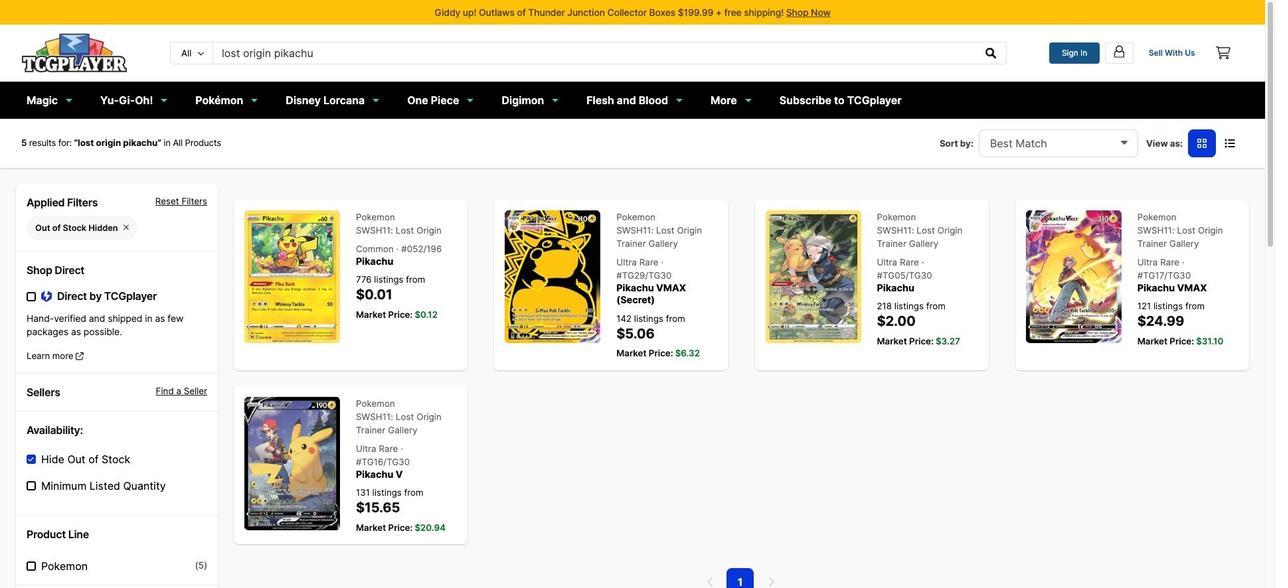 Task type: describe. For each thing, give the bounding box(es) containing it.
direct by tcgplayer image
[[41, 290, 52, 303]]

submit your search image
[[986, 48, 997, 58]]

check image
[[28, 457, 34, 463]]

user icon image
[[1113, 44, 1127, 58]]

pikachu vmax (secret) image
[[505, 210, 601, 344]]

view your shopping cart image
[[1217, 47, 1231, 59]]

a grid of results image
[[1198, 138, 1207, 149]]

chevron left image
[[707, 577, 714, 588]]

2 pikachu image from the left
[[766, 210, 861, 344]]

chevron right image
[[768, 577, 775, 588]]

arrow up right from square image
[[76, 352, 84, 361]]

a list of results image
[[1225, 138, 1236, 149]]



Task type: locate. For each thing, give the bounding box(es) containing it.
pikachu image
[[245, 210, 340, 344], [766, 210, 861, 344]]

0 horizontal spatial pikachu image
[[245, 210, 340, 344]]

1 horizontal spatial pikachu image
[[766, 210, 861, 344]]

None text field
[[213, 42, 977, 64]]

pikachu v image
[[245, 397, 340, 531]]

None checkbox
[[27, 292, 36, 301], [27, 455, 36, 465], [27, 482, 36, 491], [27, 562, 36, 572], [27, 292, 36, 301], [27, 455, 36, 465], [27, 482, 36, 491], [27, 562, 36, 572]]

pikachu vmax image
[[1026, 210, 1122, 344]]

xmark image
[[123, 224, 129, 232]]

1 pikachu image from the left
[[245, 210, 340, 344]]

caret down image
[[1122, 137, 1128, 147]]

tcgplayer.com image
[[21, 33, 128, 73]]



Task type: vqa. For each thing, say whether or not it's contained in the screenshot.
Email email field
no



